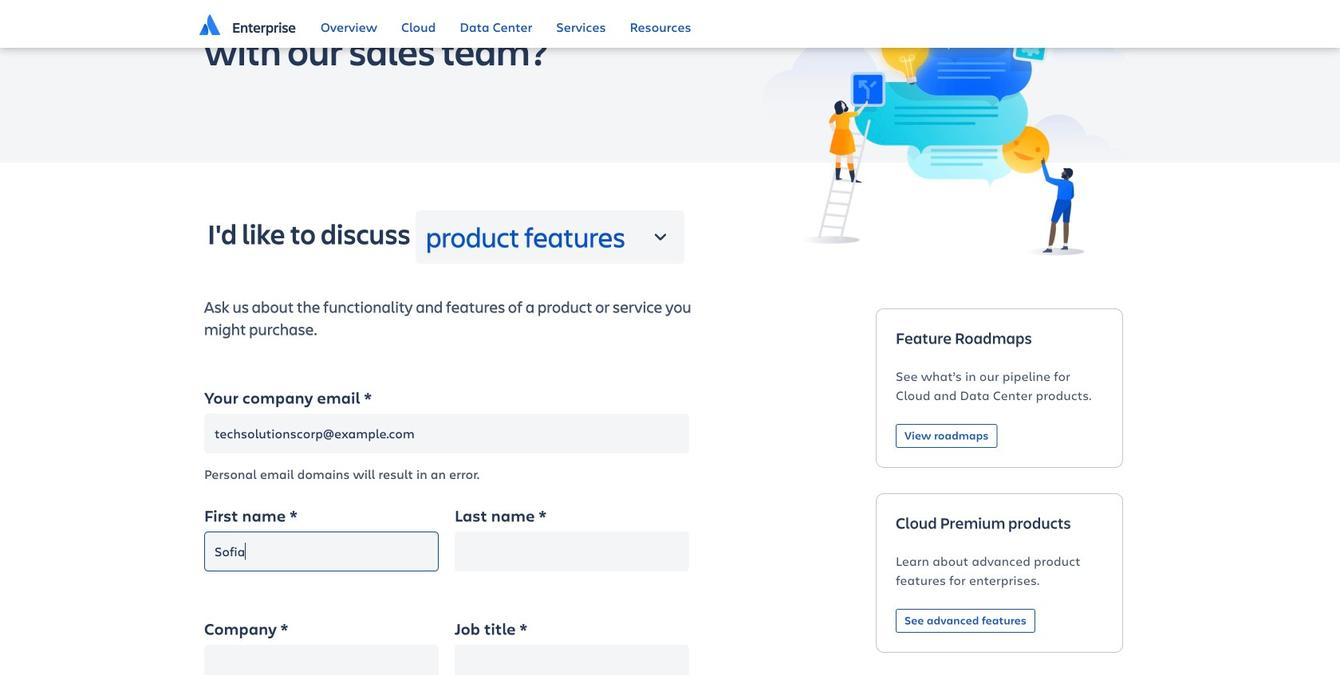 Task type: vqa. For each thing, say whether or not it's contained in the screenshot.
email field
yes



Task type: locate. For each thing, give the bounding box(es) containing it.
None email field
[[204, 414, 689, 454]]

None text field
[[455, 532, 689, 572]]

None text field
[[204, 532, 439, 572], [204, 646, 439, 676], [455, 646, 689, 676], [204, 532, 439, 572], [204, 646, 439, 676], [455, 646, 689, 676]]



Task type: describe. For each thing, give the bounding box(es) containing it.
atlassian logo image
[[199, 14, 220, 35]]



